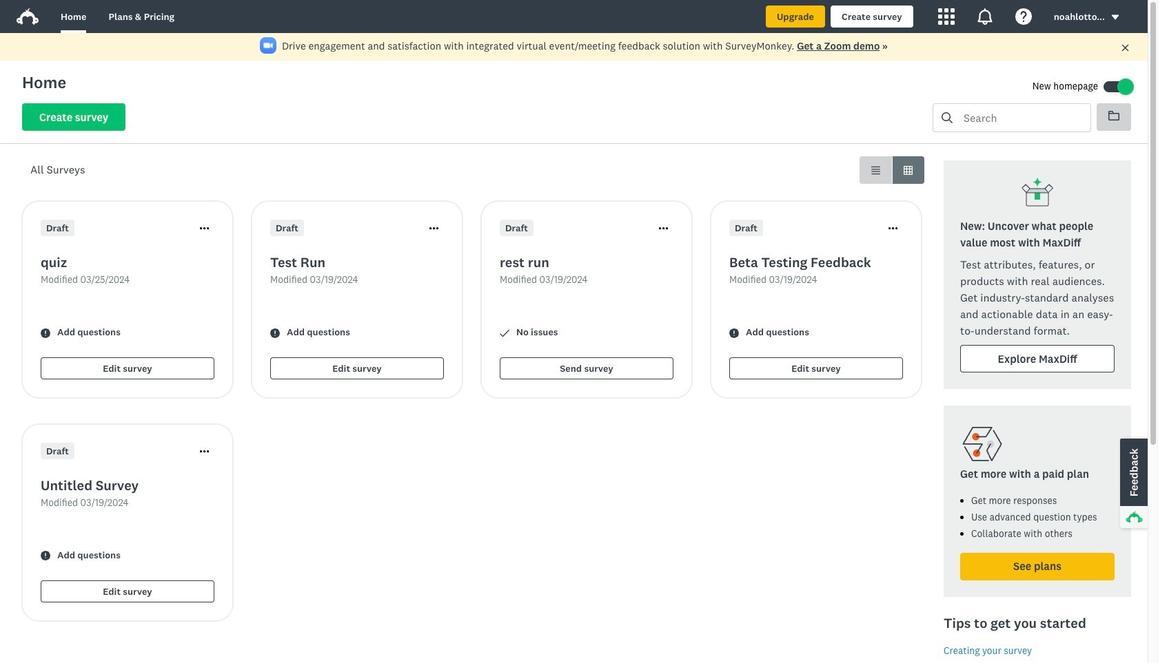 Task type: describe. For each thing, give the bounding box(es) containing it.
no issues image
[[500, 329, 509, 338]]

notification center icon image
[[977, 8, 993, 25]]

2 brand logo image from the top
[[17, 8, 39, 25]]

1 folders image from the top
[[1109, 110, 1120, 121]]

2 folders image from the top
[[1109, 111, 1120, 121]]

Search text field
[[953, 104, 1091, 132]]

1 warning image from the left
[[41, 329, 50, 338]]



Task type: locate. For each thing, give the bounding box(es) containing it.
help icon image
[[1015, 8, 1032, 25]]

1 horizontal spatial warning image
[[270, 329, 280, 338]]

2 warning image from the left
[[270, 329, 280, 338]]

3 warning image from the left
[[729, 329, 739, 338]]

x image
[[1121, 43, 1130, 52]]

warning image
[[41, 329, 50, 338], [270, 329, 280, 338], [729, 329, 739, 338]]

dropdown arrow icon image
[[1111, 13, 1120, 22], [1112, 15, 1119, 20]]

0 horizontal spatial warning image
[[41, 329, 50, 338]]

folders image
[[1109, 110, 1120, 121], [1109, 111, 1120, 121]]

2 horizontal spatial warning image
[[729, 329, 739, 338]]

search image
[[942, 112, 953, 123]]

1 brand logo image from the top
[[17, 6, 39, 28]]

max diff icon image
[[1021, 177, 1054, 210]]

brand logo image
[[17, 6, 39, 28], [17, 8, 39, 25]]

group
[[860, 156, 925, 184]]

warning image
[[41, 552, 50, 562]]

search image
[[942, 112, 953, 123]]

response based pricing icon image
[[960, 423, 1004, 467]]

products icon image
[[938, 8, 955, 25], [938, 8, 955, 25]]



Task type: vqa. For each thing, say whether or not it's contained in the screenshot.
the Brand logo
yes



